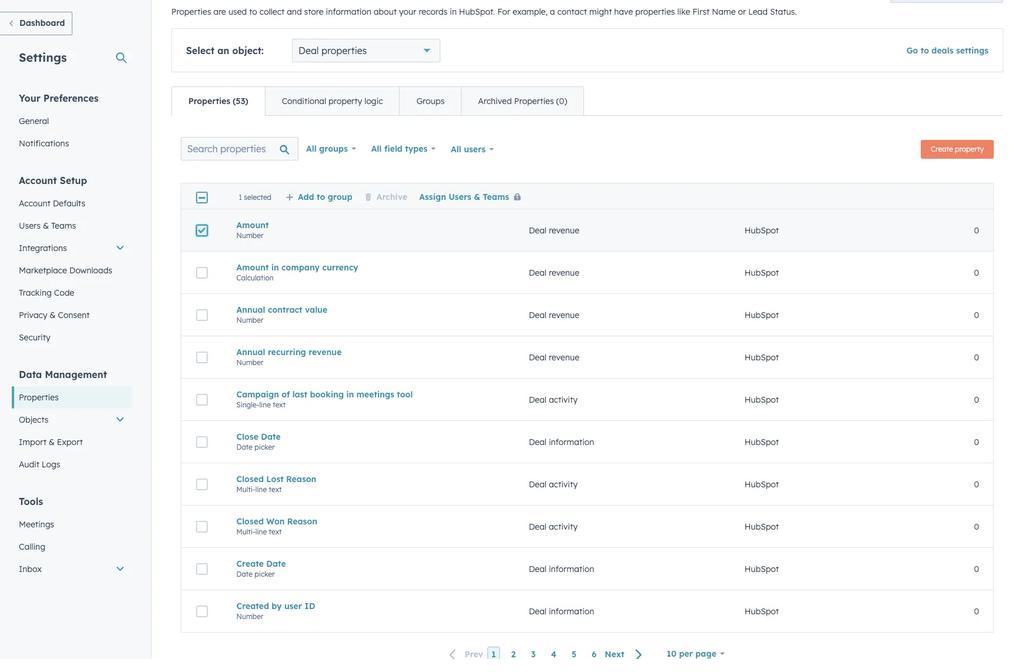Task type: describe. For each thing, give the bounding box(es) containing it.
created
[[236, 601, 269, 612]]

data management
[[19, 369, 107, 381]]

collect
[[259, 6, 284, 17]]

closed lost reason multi-line text
[[236, 474, 316, 494]]

account defaults
[[19, 198, 85, 209]]

all for all field types
[[371, 144, 382, 154]]

marketplace downloads
[[19, 266, 112, 276]]

won
[[266, 517, 285, 527]]

privacy & consent link
[[12, 304, 132, 327]]

activity for closed won reason
[[549, 522, 578, 533]]

activity for closed lost reason
[[549, 480, 578, 490]]

deal for closed lost reason
[[529, 480, 546, 490]]

tracking code link
[[12, 282, 132, 304]]

text for won
[[269, 528, 282, 537]]

logs
[[42, 460, 60, 470]]

deal inside popup button
[[299, 45, 319, 57]]

0 for campaign of last booking in meetings tool
[[974, 395, 979, 405]]

revenue for company
[[549, 268, 579, 278]]

contact
[[557, 6, 587, 17]]

of
[[282, 389, 290, 400]]

properties for properties (53)
[[188, 96, 230, 107]]

preferences
[[43, 92, 99, 104]]

& inside tab panel
[[474, 192, 480, 203]]

number inside annual contract value number
[[236, 316, 263, 325]]

hubspot for annual contract value
[[745, 310, 779, 321]]

export
[[57, 437, 83, 448]]

amount for number
[[236, 220, 269, 230]]

deal for amount
[[529, 225, 546, 236]]

& for export
[[49, 437, 55, 448]]

information for create date
[[549, 564, 594, 575]]

deal revenue for revenue
[[529, 352, 579, 363]]

currency
[[322, 262, 358, 273]]

go to deals settings button
[[906, 45, 988, 56]]

downloads
[[69, 266, 112, 276]]

revenue for revenue
[[549, 352, 579, 363]]

meetings link
[[12, 514, 132, 536]]

deal for annual contract value
[[529, 310, 546, 321]]

properties for properties
[[19, 393, 59, 403]]

deal activity for closed won reason
[[529, 522, 578, 533]]

campaign
[[236, 389, 279, 400]]

select an object:
[[186, 45, 264, 57]]

and
[[287, 6, 302, 17]]

hubspot for campaign of last booking in meetings tool
[[745, 395, 779, 405]]

import
[[19, 437, 46, 448]]

create date date picker
[[236, 559, 286, 579]]

meetings
[[357, 389, 394, 400]]

groups
[[416, 96, 445, 107]]

last
[[292, 389, 307, 400]]

line inside campaign of last booking in meetings tool single-line text
[[259, 401, 271, 409]]

privacy
[[19, 310, 47, 321]]

your
[[399, 6, 416, 17]]

all groups
[[306, 144, 348, 154]]

information for created by user id
[[549, 607, 594, 617]]

group
[[328, 192, 352, 203]]

Search search field
[[181, 137, 298, 161]]

integrations
[[19, 243, 67, 254]]

all field types
[[371, 144, 427, 154]]

archived properties (0)
[[478, 96, 567, 107]]

archive
[[376, 192, 407, 203]]

marketplace downloads link
[[12, 260, 132, 282]]

select
[[186, 45, 214, 57]]

audit logs
[[19, 460, 60, 470]]

name
[[712, 6, 736, 17]]

dashboard link
[[0, 12, 73, 35]]

for
[[497, 6, 510, 17]]

properties inside popup button
[[321, 45, 367, 57]]

close date date picker
[[236, 432, 281, 452]]

hubspot for created by user id
[[745, 607, 779, 617]]

annual recurring revenue number
[[236, 347, 342, 367]]

reason for closed lost reason
[[286, 474, 316, 485]]

1
[[239, 193, 242, 202]]

a
[[550, 6, 555, 17]]

hubspot for closed won reason
[[745, 522, 779, 533]]

deal for created by user id
[[529, 607, 546, 617]]

your preferences
[[19, 92, 99, 104]]

0 for annual contract value
[[974, 310, 979, 321]]

annual for annual recurring revenue
[[236, 347, 265, 358]]

closed won reason multi-line text
[[236, 517, 317, 537]]

0 for amount in company currency
[[974, 268, 979, 278]]

date right close on the left bottom of page
[[261, 432, 281, 442]]

properties (53) link
[[172, 87, 265, 115]]

deal information for created by user id
[[529, 607, 594, 617]]

create property
[[931, 145, 984, 154]]

text for lost
[[269, 485, 282, 494]]

security
[[19, 333, 50, 343]]

deal activity for closed lost reason
[[529, 480, 578, 490]]

company
[[281, 262, 320, 273]]

number inside amount number
[[236, 231, 263, 240]]

in inside campaign of last booking in meetings tool single-line text
[[346, 389, 354, 400]]

by
[[272, 601, 282, 612]]

groups
[[319, 144, 348, 154]]

create date button
[[236, 559, 501, 570]]

lost
[[266, 474, 284, 485]]

account setup element
[[12, 174, 132, 349]]

picker for close
[[255, 443, 275, 452]]

assign users & teams
[[419, 192, 509, 203]]

close date button
[[236, 432, 501, 442]]

deal revenue for company
[[529, 268, 579, 278]]

reason for closed won reason
[[287, 517, 317, 527]]

conditional property logic
[[282, 96, 383, 107]]

setup
[[60, 175, 87, 187]]

text inside campaign of last booking in meetings tool single-line text
[[273, 401, 286, 409]]

general
[[19, 116, 49, 127]]

deal revenue for value
[[529, 310, 579, 321]]

dashboard
[[19, 18, 65, 28]]

properties for properties are used to collect and store information about your records in hubspot. for example, a contact might have properties like first name or lead status.
[[171, 6, 211, 17]]

closed lost reason button
[[236, 474, 501, 485]]

conditional
[[282, 96, 326, 107]]

annual recurring revenue button
[[236, 347, 501, 358]]

deal activity for campaign of last booking in meetings tool
[[529, 395, 578, 405]]

(53)
[[233, 96, 248, 107]]

users inside account setup element
[[19, 221, 41, 231]]

deal for closed won reason
[[529, 522, 546, 533]]

amount number
[[236, 220, 269, 240]]

activity for campaign of last booking in meetings tool
[[549, 395, 578, 405]]

0 for created by user id
[[974, 607, 979, 617]]

deal for create date
[[529, 564, 546, 575]]

property for create
[[955, 145, 984, 154]]

tab list containing properties (53)
[[171, 87, 584, 116]]

1 deal revenue from the top
[[529, 225, 579, 236]]

deal for close date
[[529, 437, 546, 448]]

closed for closed won reason
[[236, 517, 264, 527]]

user
[[284, 601, 302, 612]]

hubspot for close date
[[745, 437, 779, 448]]

create for property
[[931, 145, 953, 154]]

might
[[589, 6, 612, 17]]

amount in company currency button
[[236, 262, 501, 273]]

0 vertical spatial in
[[450, 6, 457, 17]]

0 for closed won reason
[[974, 522, 979, 533]]

objects
[[19, 415, 48, 426]]

add to group
[[298, 192, 352, 203]]

created by user id button
[[236, 601, 501, 612]]

0 for annual recurring revenue
[[974, 352, 979, 363]]

all field types button
[[364, 137, 443, 161]]

tracking
[[19, 288, 52, 298]]

field
[[384, 144, 402, 154]]

teams inside account setup element
[[51, 221, 76, 231]]



Task type: vqa. For each thing, say whether or not it's contained in the screenshot.
properties (53) link
yes



Task type: locate. For each thing, give the bounding box(es) containing it.
records
[[419, 6, 447, 17]]

annual inside annual recurring revenue number
[[236, 347, 265, 358]]

hubspot for amount in company currency
[[745, 268, 779, 278]]

10 hubspot from the top
[[745, 607, 779, 617]]

0 horizontal spatial in
[[271, 262, 279, 273]]

information for close date
[[549, 437, 594, 448]]

picker up the created
[[255, 570, 275, 579]]

number inside created by user id number
[[236, 613, 263, 621]]

line down campaign at left bottom
[[259, 401, 271, 409]]

to for add to group
[[317, 192, 325, 203]]

archived
[[478, 96, 512, 107]]

properties (53)
[[188, 96, 248, 107]]

2 vertical spatial to
[[317, 192, 325, 203]]

reason inside the closed lost reason multi-line text
[[286, 474, 316, 485]]

closed left won
[[236, 517, 264, 527]]

deal information for close date
[[529, 437, 594, 448]]

like
[[677, 6, 690, 17]]

0 vertical spatial properties
[[635, 6, 675, 17]]

multi- up create date date picker
[[236, 528, 255, 537]]

deal properties
[[299, 45, 367, 57]]

1 annual from the top
[[236, 305, 265, 315]]

data management element
[[12, 369, 132, 476]]

account up "account defaults"
[[19, 175, 57, 187]]

all groups button
[[298, 137, 364, 161]]

8 0 from the top
[[974, 522, 979, 533]]

3 0 from the top
[[974, 310, 979, 321]]

1 vertical spatial in
[[271, 262, 279, 273]]

account defaults link
[[12, 193, 132, 215]]

number down 1 selected
[[236, 231, 263, 240]]

3 deal activity from the top
[[529, 522, 578, 533]]

2 closed from the top
[[236, 517, 264, 527]]

closed won reason button
[[236, 517, 501, 527]]

0 vertical spatial text
[[273, 401, 286, 409]]

annual contract value number
[[236, 305, 327, 325]]

teams inside tab panel
[[483, 192, 509, 203]]

add to group button
[[286, 192, 352, 203]]

10 0 from the top
[[974, 607, 979, 617]]

revenue inside annual recurring revenue number
[[309, 347, 342, 358]]

to right add
[[317, 192, 325, 203]]

2 account from the top
[[19, 198, 51, 209]]

audit logs link
[[12, 454, 132, 476]]

properties are used to collect and store information about your records in hubspot. for example, a contact might have properties like first name or lead status.
[[171, 6, 797, 17]]

3 number from the top
[[236, 358, 263, 367]]

1 horizontal spatial create
[[931, 145, 953, 154]]

0 vertical spatial picker
[[255, 443, 275, 452]]

single-
[[236, 401, 259, 409]]

tool
[[397, 389, 413, 400]]

store
[[304, 6, 324, 17]]

2 vertical spatial in
[[346, 389, 354, 400]]

an
[[217, 45, 229, 57]]

all users button
[[443, 137, 501, 162]]

text inside closed won reason multi-line text
[[269, 528, 282, 537]]

objects button
[[12, 409, 132, 432]]

add
[[298, 192, 314, 203]]

0 for closed lost reason
[[974, 480, 979, 490]]

deal information for create date
[[529, 564, 594, 575]]

logic
[[364, 96, 383, 107]]

2 vertical spatial line
[[255, 528, 267, 537]]

amount button
[[236, 220, 501, 230]]

properties left are
[[171, 6, 211, 17]]

multi- for closed won reason
[[236, 528, 255, 537]]

hubspot for closed lost reason
[[745, 480, 779, 490]]

all left groups on the left top
[[306, 144, 317, 154]]

to right used
[[249, 6, 257, 17]]

picker down close on the left bottom of page
[[255, 443, 275, 452]]

hubspot for annual recurring revenue
[[745, 352, 779, 363]]

annual contract value button
[[236, 305, 501, 315]]

account
[[19, 175, 57, 187], [19, 198, 51, 209]]

2 deal information from the top
[[529, 564, 594, 575]]

5 0 from the top
[[974, 395, 979, 405]]

are
[[213, 6, 226, 17]]

amount inside amount in company currency calculation
[[236, 262, 269, 273]]

tab panel containing all groups
[[171, 115, 1003, 660]]

object:
[[232, 45, 264, 57]]

conditional property logic link
[[265, 87, 399, 115]]

2 multi- from the top
[[236, 528, 255, 537]]

deal for campaign of last booking in meetings tool
[[529, 395, 546, 405]]

amount down 1 selected
[[236, 220, 269, 230]]

account setup
[[19, 175, 87, 187]]

line inside closed won reason multi-line text
[[255, 528, 267, 537]]

all inside "popup button"
[[451, 144, 461, 155]]

reason right "lost"
[[286, 474, 316, 485]]

1 vertical spatial multi-
[[236, 528, 255, 537]]

revenue for value
[[549, 310, 579, 321]]

3 hubspot from the top
[[745, 310, 779, 321]]

create inside button
[[931, 145, 953, 154]]

1 vertical spatial deal information
[[529, 564, 594, 575]]

1 vertical spatial users
[[19, 221, 41, 231]]

property for conditional
[[329, 96, 362, 107]]

tools element
[[12, 496, 132, 660]]

text down won
[[269, 528, 282, 537]]

hubspot
[[745, 225, 779, 236], [745, 268, 779, 278], [745, 310, 779, 321], [745, 352, 779, 363], [745, 395, 779, 405], [745, 437, 779, 448], [745, 480, 779, 490], [745, 522, 779, 533], [745, 564, 779, 575], [745, 607, 779, 617]]

2 horizontal spatial all
[[451, 144, 461, 155]]

assign users & teams button
[[419, 192, 526, 203]]

selected
[[244, 193, 271, 202]]

1 vertical spatial picker
[[255, 570, 275, 579]]

hubspot for create date
[[745, 564, 779, 575]]

0 vertical spatial teams
[[483, 192, 509, 203]]

text
[[273, 401, 286, 409], [269, 485, 282, 494], [269, 528, 282, 537]]

annual left recurring
[[236, 347, 265, 358]]

properties inside the data management element
[[19, 393, 59, 403]]

0 vertical spatial property
[[329, 96, 362, 107]]

1 hubspot from the top
[[745, 225, 779, 236]]

inbox button
[[12, 559, 132, 581]]

tools
[[19, 496, 43, 508]]

0 vertical spatial closed
[[236, 474, 264, 485]]

number inside annual recurring revenue number
[[236, 358, 263, 367]]

date down close on the left bottom of page
[[236, 443, 253, 452]]

pagination navigation
[[442, 648, 650, 660]]

& right assign
[[474, 192, 480, 203]]

multi- inside the closed lost reason multi-line text
[[236, 485, 255, 494]]

0 vertical spatial line
[[259, 401, 271, 409]]

& right privacy
[[50, 310, 56, 321]]

number down "calculation"
[[236, 316, 263, 325]]

1 amount from the top
[[236, 220, 269, 230]]

0 vertical spatial amount
[[236, 220, 269, 230]]

2 amount from the top
[[236, 262, 269, 273]]

properties
[[635, 6, 675, 17], [321, 45, 367, 57]]

picker
[[255, 443, 275, 452], [255, 570, 275, 579]]

line down "lost"
[[255, 485, 267, 494]]

deals
[[932, 45, 954, 56]]

7 0 from the top
[[974, 480, 979, 490]]

8 hubspot from the top
[[745, 522, 779, 533]]

1 vertical spatial deal activity
[[529, 480, 578, 490]]

properties left "like"
[[635, 6, 675, 17]]

6 hubspot from the top
[[745, 437, 779, 448]]

to for go to deals settings
[[921, 45, 929, 56]]

or
[[738, 6, 746, 17]]

to right go
[[921, 45, 929, 56]]

multi- up closed won reason multi-line text
[[236, 485, 255, 494]]

defaults
[[53, 198, 85, 209]]

hubspot.
[[459, 6, 495, 17]]

1 horizontal spatial properties
[[635, 6, 675, 17]]

closed inside closed won reason multi-line text
[[236, 517, 264, 527]]

date up the created
[[236, 570, 253, 579]]

9 0 from the top
[[974, 564, 979, 575]]

teams down defaults
[[51, 221, 76, 231]]

2 hubspot from the top
[[745, 268, 779, 278]]

0 for create date
[[974, 564, 979, 575]]

1 vertical spatial account
[[19, 198, 51, 209]]

assign
[[419, 192, 446, 203]]

0 for close date
[[974, 437, 979, 448]]

value
[[305, 305, 327, 315]]

account up users & teams
[[19, 198, 51, 209]]

7 hubspot from the top
[[745, 480, 779, 490]]

date down closed won reason multi-line text
[[266, 559, 286, 570]]

properties left (53)
[[188, 96, 230, 107]]

all left field
[[371, 144, 382, 154]]

all for all users
[[451, 144, 461, 155]]

in up "calculation"
[[271, 262, 279, 273]]

1 vertical spatial amount
[[236, 262, 269, 273]]

1 vertical spatial teams
[[51, 221, 76, 231]]

all left "users"
[[451, 144, 461, 155]]

line for lost
[[255, 485, 267, 494]]

amount up "calculation"
[[236, 262, 269, 273]]

0 horizontal spatial all
[[306, 144, 317, 154]]

1 deal information from the top
[[529, 437, 594, 448]]

tab list
[[171, 87, 584, 116]]

1 0 from the top
[[974, 225, 979, 236]]

1 closed from the top
[[236, 474, 264, 485]]

tab panel
[[171, 115, 1003, 660]]

0 horizontal spatial create
[[236, 559, 264, 570]]

security link
[[12, 327, 132, 349]]

0 vertical spatial multi-
[[236, 485, 255, 494]]

all users
[[451, 144, 486, 155]]

2 horizontal spatial to
[[921, 45, 929, 56]]

1 vertical spatial create
[[236, 559, 264, 570]]

2 vertical spatial text
[[269, 528, 282, 537]]

0 vertical spatial create
[[931, 145, 953, 154]]

2 deal revenue from the top
[[529, 268, 579, 278]]

0 vertical spatial users
[[449, 192, 471, 203]]

calling
[[19, 542, 45, 553]]

& for teams
[[43, 221, 49, 231]]

& for consent
[[50, 310, 56, 321]]

2 picker from the top
[[255, 570, 275, 579]]

example,
[[513, 6, 548, 17]]

multi-
[[236, 485, 255, 494], [236, 528, 255, 537]]

properties left (0)
[[514, 96, 554, 107]]

in right records at left
[[450, 6, 457, 17]]

hubspot for amount
[[745, 225, 779, 236]]

2 deal activity from the top
[[529, 480, 578, 490]]

booking
[[310, 389, 344, 400]]

text down of
[[273, 401, 286, 409]]

0 horizontal spatial teams
[[51, 221, 76, 231]]

9 hubspot from the top
[[745, 564, 779, 575]]

deal for annual recurring revenue
[[529, 352, 546, 363]]

number down the created
[[236, 613, 263, 621]]

& inside the data management element
[[49, 437, 55, 448]]

annual down "calculation"
[[236, 305, 265, 315]]

2 number from the top
[[236, 316, 263, 325]]

2 vertical spatial activity
[[549, 522, 578, 533]]

go
[[906, 45, 918, 56]]

deal activity
[[529, 395, 578, 405], [529, 480, 578, 490], [529, 522, 578, 533]]

& left export
[[49, 437, 55, 448]]

1 horizontal spatial users
[[449, 192, 471, 203]]

1 vertical spatial reason
[[287, 517, 317, 527]]

(0)
[[556, 96, 567, 107]]

0 horizontal spatial properties
[[321, 45, 367, 57]]

1 horizontal spatial all
[[371, 144, 382, 154]]

close
[[236, 432, 258, 442]]

0 vertical spatial activity
[[549, 395, 578, 405]]

closed
[[236, 474, 264, 485], [236, 517, 264, 527]]

users inside tab panel
[[449, 192, 471, 203]]

management
[[45, 369, 107, 381]]

create for date
[[236, 559, 264, 570]]

4 deal revenue from the top
[[529, 352, 579, 363]]

2 vertical spatial deal information
[[529, 607, 594, 617]]

types
[[405, 144, 427, 154]]

1 vertical spatial annual
[[236, 347, 265, 358]]

all for all groups
[[306, 144, 317, 154]]

properties up objects
[[19, 393, 59, 403]]

meetings
[[19, 520, 54, 530]]

users right assign
[[449, 192, 471, 203]]

consent
[[58, 310, 90, 321]]

1 account from the top
[[19, 175, 57, 187]]

2 0 from the top
[[974, 268, 979, 278]]

your preferences element
[[12, 92, 132, 155]]

line inside the closed lost reason multi-line text
[[255, 485, 267, 494]]

users
[[449, 192, 471, 203], [19, 221, 41, 231]]

annual
[[236, 305, 265, 315], [236, 347, 265, 358]]

picker for create
[[255, 570, 275, 579]]

have
[[614, 6, 633, 17]]

teams down "users"
[[483, 192, 509, 203]]

amount in company currency calculation
[[236, 262, 358, 282]]

calling link
[[12, 536, 132, 559]]

2 activity from the top
[[549, 480, 578, 490]]

deal for amount in company currency
[[529, 268, 546, 278]]

multi- for closed lost reason
[[236, 485, 255, 494]]

1 deal activity from the top
[[529, 395, 578, 405]]

amount for in
[[236, 262, 269, 273]]

0 horizontal spatial users
[[19, 221, 41, 231]]

1 multi- from the top
[[236, 485, 255, 494]]

property inside "conditional property logic" link
[[329, 96, 362, 107]]

audit
[[19, 460, 39, 470]]

archive button
[[364, 192, 407, 203]]

groups link
[[399, 87, 461, 115]]

2 vertical spatial deal activity
[[529, 522, 578, 533]]

1 vertical spatial property
[[955, 145, 984, 154]]

property inside create property button
[[955, 145, 984, 154]]

& up integrations at the left of page
[[43, 221, 49, 231]]

annual for annual contract value
[[236, 305, 265, 315]]

1 vertical spatial closed
[[236, 517, 264, 527]]

properties down store
[[321, 45, 367, 57]]

picker inside create date date picker
[[255, 570, 275, 579]]

to inside tab panel
[[317, 192, 325, 203]]

users & teams link
[[12, 215, 132, 237]]

1 horizontal spatial teams
[[483, 192, 509, 203]]

3 deal revenue from the top
[[529, 310, 579, 321]]

1 picker from the top
[[255, 443, 275, 452]]

0 vertical spatial deal information
[[529, 437, 594, 448]]

all
[[306, 144, 317, 154], [371, 144, 382, 154], [451, 144, 461, 155]]

1 vertical spatial text
[[269, 485, 282, 494]]

data
[[19, 369, 42, 381]]

6 0 from the top
[[974, 437, 979, 448]]

multi- inside closed won reason multi-line text
[[236, 528, 255, 537]]

text inside the closed lost reason multi-line text
[[269, 485, 282, 494]]

in right booking
[[346, 389, 354, 400]]

4 hubspot from the top
[[745, 352, 779, 363]]

4 number from the top
[[236, 613, 263, 621]]

privacy & consent
[[19, 310, 90, 321]]

line for won
[[255, 528, 267, 537]]

account for account setup
[[19, 175, 57, 187]]

properties link
[[12, 387, 132, 409]]

0 horizontal spatial to
[[249, 6, 257, 17]]

text down "lost"
[[269, 485, 282, 494]]

number up campaign at left bottom
[[236, 358, 263, 367]]

integrations button
[[12, 237, 132, 260]]

annual inside annual contract value number
[[236, 305, 265, 315]]

account for account defaults
[[19, 198, 51, 209]]

1 number from the top
[[236, 231, 263, 240]]

1 vertical spatial line
[[255, 485, 267, 494]]

0 vertical spatial deal activity
[[529, 395, 578, 405]]

0 for amount
[[974, 225, 979, 236]]

reason inside closed won reason multi-line text
[[287, 517, 317, 527]]

0 vertical spatial annual
[[236, 305, 265, 315]]

3 deal information from the top
[[529, 607, 594, 617]]

in inside amount in company currency calculation
[[271, 262, 279, 273]]

line down won
[[255, 528, 267, 537]]

5 hubspot from the top
[[745, 395, 779, 405]]

deal information
[[529, 437, 594, 448], [529, 564, 594, 575], [529, 607, 594, 617]]

users & teams
[[19, 221, 76, 231]]

activity
[[549, 395, 578, 405], [549, 480, 578, 490], [549, 522, 578, 533]]

closed inside the closed lost reason multi-line text
[[236, 474, 264, 485]]

picker inside close date date picker
[[255, 443, 275, 452]]

4 0 from the top
[[974, 352, 979, 363]]

about
[[374, 6, 397, 17]]

deal properties button
[[292, 39, 440, 62]]

users up integrations at the left of page
[[19, 221, 41, 231]]

closed for closed lost reason
[[236, 474, 264, 485]]

code
[[54, 288, 74, 298]]

0 horizontal spatial property
[[329, 96, 362, 107]]

1 horizontal spatial to
[[317, 192, 325, 203]]

0 vertical spatial to
[[249, 6, 257, 17]]

1 vertical spatial to
[[921, 45, 929, 56]]

0 vertical spatial reason
[[286, 474, 316, 485]]

1 activity from the top
[[549, 395, 578, 405]]

1 horizontal spatial property
[[955, 145, 984, 154]]

1 vertical spatial properties
[[321, 45, 367, 57]]

1 vertical spatial activity
[[549, 480, 578, 490]]

closed left "lost"
[[236, 474, 264, 485]]

3 activity from the top
[[549, 522, 578, 533]]

property
[[329, 96, 362, 107], [955, 145, 984, 154]]

2 horizontal spatial in
[[450, 6, 457, 17]]

2 annual from the top
[[236, 347, 265, 358]]

1 horizontal spatial in
[[346, 389, 354, 400]]

create inside create date date picker
[[236, 559, 264, 570]]

0 vertical spatial account
[[19, 175, 57, 187]]

status.
[[770, 6, 797, 17]]

reason right won
[[287, 517, 317, 527]]



